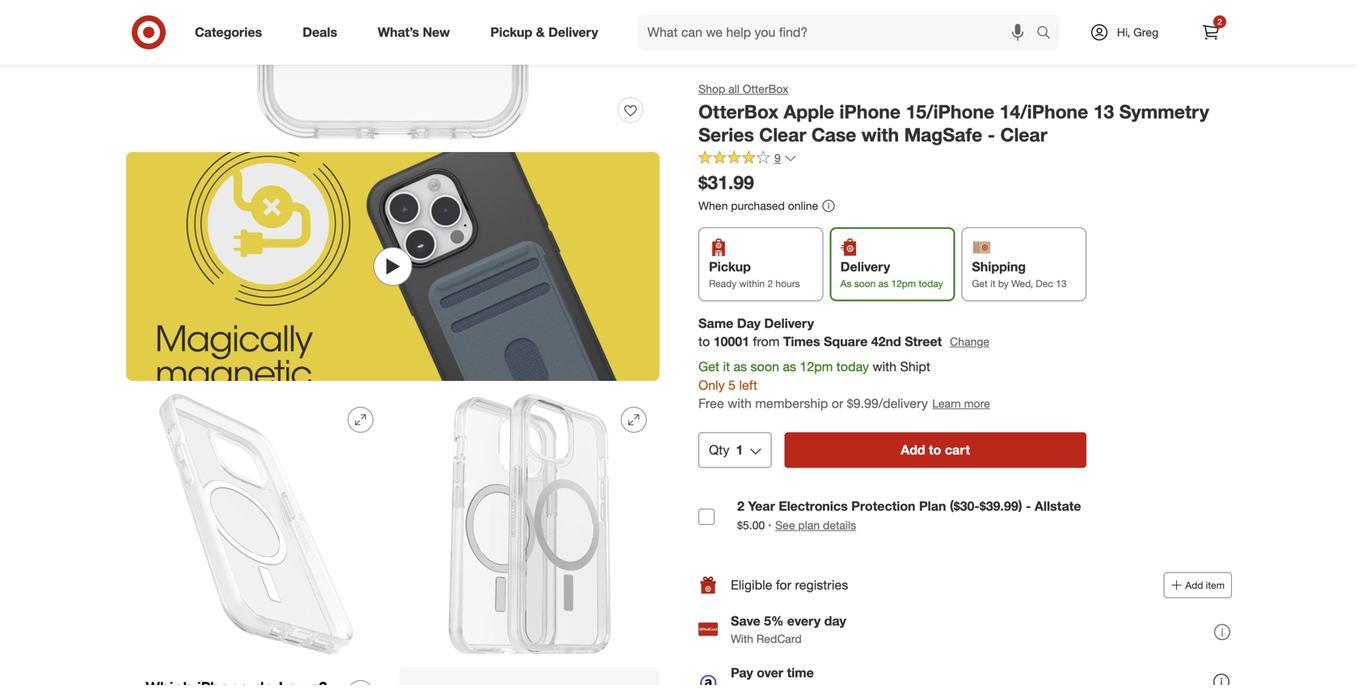 Task type: describe. For each thing, give the bounding box(es) containing it.
13 inside shop all otterbox otterbox apple iphone 15/iphone 14/iphone 13 symmetry series clear case with magsafe - clear
[[1094, 100, 1115, 123]]

otterbox apple iphone 15/iphone 14/iphone 13 symmetry series clear case with magsafe - clear, 2 of 6, play video image
[[126, 152, 660, 381]]

otterbox apple iphone 15/iphone 14/iphone 13 symmetry series clear case with magsafe - clear, 4 of 6 image
[[400, 394, 660, 655]]

learn more button
[[932, 395, 992, 413]]

1 horizontal spatial as
[[783, 359, 797, 375]]

day
[[825, 613, 847, 629]]

left
[[740, 377, 758, 393]]

registries
[[795, 577, 849, 593]]

1 vertical spatial otterbox
[[699, 100, 779, 123]]

change button
[[950, 333, 991, 351]]

2 link
[[1194, 15, 1230, 50]]

when
[[699, 198, 728, 213]]

$31.99
[[699, 171, 755, 194]]

square
[[824, 334, 868, 350]]

plan
[[920, 498, 947, 514]]

qty
[[709, 442, 730, 458]]

time
[[787, 665, 814, 681]]

add to cart
[[901, 442, 971, 458]]

learn
[[933, 397, 962, 411]]

shop all otterbox otterbox apple iphone 15/iphone 14/iphone 13 symmetry series clear case with magsafe - clear
[[699, 82, 1210, 146]]

add for add item
[[1186, 579, 1204, 591]]

add item button
[[1164, 572, 1233, 598]]

shipping
[[973, 259, 1027, 275]]

pay over time
[[731, 665, 814, 681]]

more
[[965, 397, 991, 411]]

over
[[757, 665, 784, 681]]

($30-
[[950, 498, 980, 514]]

9 link
[[699, 150, 797, 169]]

13 inside shipping get it by wed, dec 13
[[1057, 278, 1067, 290]]

see plan details button
[[776, 517, 857, 533]]

with
[[731, 632, 754, 646]]

2 for 2 year electronics protection plan ($30-$39.99) - allstate $5.00 · see plan details
[[738, 498, 745, 514]]

within
[[740, 278, 765, 290]]

otterbox apple iphone 15/iphone 14/iphone 13 symmetry series clear case with magsafe - clear, 1 of 6 image
[[126, 0, 660, 139]]

·
[[768, 517, 772, 533]]

deals link
[[289, 15, 358, 50]]

categories
[[195, 24, 262, 40]]

1
[[736, 442, 744, 458]]

soon inside delivery as soon as 12pm today
[[855, 278, 876, 290]]

by
[[999, 278, 1009, 290]]

15/iphone
[[906, 100, 995, 123]]

electronics
[[779, 498, 848, 514]]

day
[[737, 315, 761, 331]]

protection
[[852, 498, 916, 514]]

cart
[[945, 442, 971, 458]]

add for add to cart
[[901, 442, 926, 458]]

for
[[776, 577, 792, 593]]

free
[[699, 396, 725, 412]]

same day delivery
[[699, 315, 815, 331]]

- inside shop all otterbox otterbox apple iphone 15/iphone 14/iphone 13 symmetry series clear case with magsafe - clear
[[988, 124, 996, 146]]

what's new
[[378, 24, 450, 40]]

only
[[699, 377, 725, 393]]

purchased
[[731, 198, 785, 213]]

$5.00
[[738, 518, 765, 532]]

What can we help you find? suggestions appear below search field
[[638, 15, 1041, 50]]

wed,
[[1012, 278, 1034, 290]]

save 5% every day with redcard
[[731, 613, 847, 646]]

42nd
[[872, 334, 902, 350]]

otterbox apple iphone 15/iphone 14/iphone 13 symmetry series clear case with magsafe - clear, 3 of 6 image
[[126, 394, 387, 655]]

search button
[[1030, 15, 1069, 53]]

delivery for same day delivery
[[765, 315, 815, 331]]

get inside shipping get it by wed, dec 13
[[973, 278, 988, 290]]

categories link
[[181, 15, 282, 50]]

pickup & delivery
[[491, 24, 599, 40]]

delivery as soon as 12pm today
[[841, 259, 944, 290]]

save
[[731, 613, 761, 629]]

ready
[[709, 278, 737, 290]]

add to cart button
[[785, 432, 1087, 468]]

&
[[536, 24, 545, 40]]

1 clear from the left
[[760, 124, 807, 146]]

symmetry
[[1120, 100, 1210, 123]]

hours
[[776, 278, 801, 290]]

online
[[788, 198, 819, 213]]

eligible
[[731, 577, 773, 593]]

series
[[699, 124, 755, 146]]

12pm inside delivery as soon as 12pm today
[[892, 278, 917, 290]]

membership
[[756, 396, 829, 412]]

times
[[784, 334, 821, 350]]

pickup & delivery link
[[477, 15, 619, 50]]

10001
[[714, 334, 750, 350]]

allstate
[[1035, 498, 1082, 514]]

new
[[423, 24, 450, 40]]

with for 15/iphone
[[862, 124, 900, 146]]

9
[[775, 151, 781, 165]]

- inside the 2 year electronics protection plan ($30-$39.99) - allstate $5.00 · see plan details
[[1026, 498, 1032, 514]]

what's new link
[[364, 15, 470, 50]]



Task type: locate. For each thing, give the bounding box(es) containing it.
magsafe
[[905, 124, 983, 146]]

pickup left &
[[491, 24, 533, 40]]

to left cart
[[929, 442, 942, 458]]

0 horizontal spatial today
[[837, 359, 870, 375]]

- right $39.99)
[[1026, 498, 1032, 514]]

2 right greg
[[1218, 17, 1223, 27]]

what's
[[378, 24, 419, 40]]

2 vertical spatial delivery
[[765, 315, 815, 331]]

soon up 'left'
[[751, 359, 780, 375]]

0 horizontal spatial -
[[988, 124, 996, 146]]

every
[[788, 613, 821, 629]]

0 vertical spatial otterbox
[[743, 82, 789, 96]]

otterbox right the all on the top right of page
[[743, 82, 789, 96]]

to down the same
[[699, 334, 710, 350]]

0 vertical spatial 12pm
[[892, 278, 917, 290]]

plan
[[799, 518, 820, 532]]

today inside get it as soon as 12pm today with shipt only 5 left free with membership or $9.99/delivery learn more
[[837, 359, 870, 375]]

2 left year
[[738, 498, 745, 514]]

delivery for pickup & delivery
[[549, 24, 599, 40]]

or
[[832, 396, 844, 412]]

0 vertical spatial delivery
[[549, 24, 599, 40]]

5%
[[765, 613, 784, 629]]

2 vertical spatial 2
[[738, 498, 745, 514]]

get inside get it as soon as 12pm today with shipt only 5 left free with membership or $9.99/delivery learn more
[[699, 359, 720, 375]]

to 10001
[[699, 334, 750, 350]]

0 vertical spatial 2
[[1218, 17, 1223, 27]]

13 right 14/iphone
[[1094, 100, 1115, 123]]

eligible for registries
[[731, 577, 849, 593]]

2 horizontal spatial delivery
[[841, 259, 891, 275]]

shipt
[[901, 359, 931, 375]]

see
[[776, 518, 796, 532]]

otterbox down the all on the top right of page
[[699, 100, 779, 123]]

add left item at the bottom of the page
[[1186, 579, 1204, 591]]

it inside shipping get it by wed, dec 13
[[991, 278, 996, 290]]

2 inside pickup ready within 2 hours
[[768, 278, 773, 290]]

hi, greg
[[1118, 25, 1159, 39]]

clear down 14/iphone
[[1001, 124, 1048, 146]]

today
[[919, 278, 944, 290], [837, 359, 870, 375]]

- down 15/iphone
[[988, 124, 996, 146]]

change
[[951, 335, 990, 349]]

0 vertical spatial add
[[901, 442, 926, 458]]

1 vertical spatial it
[[723, 359, 730, 375]]

as up 'left'
[[734, 359, 747, 375]]

with down 5
[[728, 396, 752, 412]]

0 vertical spatial 13
[[1094, 100, 1115, 123]]

1 vertical spatial get
[[699, 359, 720, 375]]

2 vertical spatial with
[[728, 396, 752, 412]]

0 horizontal spatial 13
[[1057, 278, 1067, 290]]

2 year electronics protection plan ($30-$39.99) - allstate $5.00 · see plan details
[[738, 498, 1082, 533]]

5
[[729, 377, 736, 393]]

1 vertical spatial to
[[929, 442, 942, 458]]

None checkbox
[[699, 509, 715, 525]]

0 vertical spatial today
[[919, 278, 944, 290]]

0 horizontal spatial 2
[[738, 498, 745, 514]]

0 horizontal spatial get
[[699, 359, 720, 375]]

delivery right &
[[549, 24, 599, 40]]

otterbox apple iphone 15/iphone 14/iphone 13 symmetry series clear case with magsafe - clear, 5 of 6 image
[[126, 668, 387, 685]]

12pm down the times
[[800, 359, 833, 375]]

0 horizontal spatial add
[[901, 442, 926, 458]]

shop
[[699, 82, 726, 96]]

redcard
[[757, 632, 802, 646]]

1 horizontal spatial pickup
[[709, 259, 751, 275]]

year
[[749, 498, 776, 514]]

add inside button
[[901, 442, 926, 458]]

add left cart
[[901, 442, 926, 458]]

0 horizontal spatial to
[[699, 334, 710, 350]]

14/iphone
[[1000, 100, 1089, 123]]

1 vertical spatial add
[[1186, 579, 1204, 591]]

to
[[699, 334, 710, 350], [929, 442, 942, 458]]

it up 5
[[723, 359, 730, 375]]

2 clear from the left
[[1001, 124, 1048, 146]]

as
[[879, 278, 889, 290], [734, 359, 747, 375], [783, 359, 797, 375]]

1 vertical spatial 2
[[768, 278, 773, 290]]

as right as
[[879, 278, 889, 290]]

today down "from times square 42nd street"
[[837, 359, 870, 375]]

0 vertical spatial with
[[862, 124, 900, 146]]

today inside delivery as soon as 12pm today
[[919, 278, 944, 290]]

0 vertical spatial -
[[988, 124, 996, 146]]

deals
[[303, 24, 338, 40]]

0 vertical spatial get
[[973, 278, 988, 290]]

delivery up the times
[[765, 315, 815, 331]]

clear up the 9
[[760, 124, 807, 146]]

1 vertical spatial soon
[[751, 359, 780, 375]]

soon right as
[[855, 278, 876, 290]]

12pm
[[892, 278, 917, 290], [800, 359, 833, 375]]

shipping get it by wed, dec 13
[[973, 259, 1067, 290]]

street
[[905, 334, 943, 350]]

1 horizontal spatial -
[[1026, 498, 1032, 514]]

2 horizontal spatial 2
[[1218, 17, 1223, 27]]

1 vertical spatial today
[[837, 359, 870, 375]]

12pm right as
[[892, 278, 917, 290]]

case
[[812, 124, 857, 146]]

soon
[[855, 278, 876, 290], [751, 359, 780, 375]]

get
[[973, 278, 988, 290], [699, 359, 720, 375]]

0 vertical spatial to
[[699, 334, 710, 350]]

1 vertical spatial with
[[873, 359, 897, 375]]

soon inside get it as soon as 12pm today with shipt only 5 left free with membership or $9.99/delivery learn more
[[751, 359, 780, 375]]

pickup ready within 2 hours
[[709, 259, 801, 290]]

apple
[[784, 100, 835, 123]]

pickup inside pickup ready within 2 hours
[[709, 259, 751, 275]]

1 horizontal spatial add
[[1186, 579, 1204, 591]]

add inside button
[[1186, 579, 1204, 591]]

0 vertical spatial it
[[991, 278, 996, 290]]

pickup for &
[[491, 24, 533, 40]]

1 horizontal spatial delivery
[[765, 315, 815, 331]]

1 horizontal spatial 12pm
[[892, 278, 917, 290]]

get left the by
[[973, 278, 988, 290]]

1 vertical spatial 12pm
[[800, 359, 833, 375]]

12pm inside get it as soon as 12pm today with shipt only 5 left free with membership or $9.99/delivery learn more
[[800, 359, 833, 375]]

1 vertical spatial delivery
[[841, 259, 891, 275]]

to inside button
[[929, 442, 942, 458]]

0 horizontal spatial it
[[723, 359, 730, 375]]

today up street
[[919, 278, 944, 290]]

pickup
[[491, 24, 533, 40], [709, 259, 751, 275]]

2 horizontal spatial as
[[879, 278, 889, 290]]

as down the times
[[783, 359, 797, 375]]

-
[[988, 124, 996, 146], [1026, 498, 1032, 514]]

1 vertical spatial 13
[[1057, 278, 1067, 290]]

1 horizontal spatial today
[[919, 278, 944, 290]]

0 vertical spatial soon
[[855, 278, 876, 290]]

clear
[[760, 124, 807, 146], [1001, 124, 1048, 146]]

it left the by
[[991, 278, 996, 290]]

otterbox
[[743, 82, 789, 96], [699, 100, 779, 123]]

get up only
[[699, 359, 720, 375]]

13 right dec
[[1057, 278, 1067, 290]]

1 vertical spatial -
[[1026, 498, 1032, 514]]

delivery up as
[[841, 259, 891, 275]]

with down iphone
[[862, 124, 900, 146]]

0 horizontal spatial as
[[734, 359, 747, 375]]

qty 1
[[709, 442, 744, 458]]

as
[[841, 278, 852, 290]]

dec
[[1036, 278, 1054, 290]]

delivery
[[549, 24, 599, 40], [841, 259, 891, 275], [765, 315, 815, 331]]

1 vertical spatial pickup
[[709, 259, 751, 275]]

2 left hours
[[768, 278, 773, 290]]

when purchased online
[[699, 198, 819, 213]]

hi,
[[1118, 25, 1131, 39]]

delivery inside delivery as soon as 12pm today
[[841, 259, 891, 275]]

1 horizontal spatial clear
[[1001, 124, 1048, 146]]

pickup for ready
[[709, 259, 751, 275]]

2 inside the 2 year electronics protection plan ($30-$39.99) - allstate $5.00 · see plan details
[[738, 498, 745, 514]]

0 horizontal spatial delivery
[[549, 24, 599, 40]]

with inside shop all otterbox otterbox apple iphone 15/iphone 14/iphone 13 symmetry series clear case with magsafe - clear
[[862, 124, 900, 146]]

1 horizontal spatial it
[[991, 278, 996, 290]]

0 vertical spatial pickup
[[491, 24, 533, 40]]

iphone
[[840, 100, 901, 123]]

with for today
[[728, 396, 752, 412]]

pickup up ready
[[709, 259, 751, 275]]

1 horizontal spatial soon
[[855, 278, 876, 290]]

with down 42nd
[[873, 359, 897, 375]]

item
[[1207, 579, 1225, 591]]

greg
[[1134, 25, 1159, 39]]

same
[[699, 315, 734, 331]]

add item
[[1186, 579, 1225, 591]]

it inside get it as soon as 12pm today with shipt only 5 left free with membership or $9.99/delivery learn more
[[723, 359, 730, 375]]

it
[[991, 278, 996, 290], [723, 359, 730, 375]]

from
[[754, 334, 780, 350]]

0 horizontal spatial 12pm
[[800, 359, 833, 375]]

1 horizontal spatial to
[[929, 442, 942, 458]]

1 horizontal spatial 2
[[768, 278, 773, 290]]

details
[[823, 518, 857, 532]]

pay
[[731, 665, 754, 681]]

from times square 42nd street
[[754, 334, 943, 350]]

0 horizontal spatial clear
[[760, 124, 807, 146]]

1 horizontal spatial get
[[973, 278, 988, 290]]

1 horizontal spatial 13
[[1094, 100, 1115, 123]]

get it as soon as 12pm today with shipt only 5 left free with membership or $9.99/delivery learn more
[[699, 359, 991, 412]]

0 horizontal spatial pickup
[[491, 24, 533, 40]]

as inside delivery as soon as 12pm today
[[879, 278, 889, 290]]

search
[[1030, 26, 1069, 42]]

0 horizontal spatial soon
[[751, 359, 780, 375]]

all
[[729, 82, 740, 96]]

2 for 2
[[1218, 17, 1223, 27]]



Task type: vqa. For each thing, say whether or not it's contained in the screenshot.
'outside'
no



